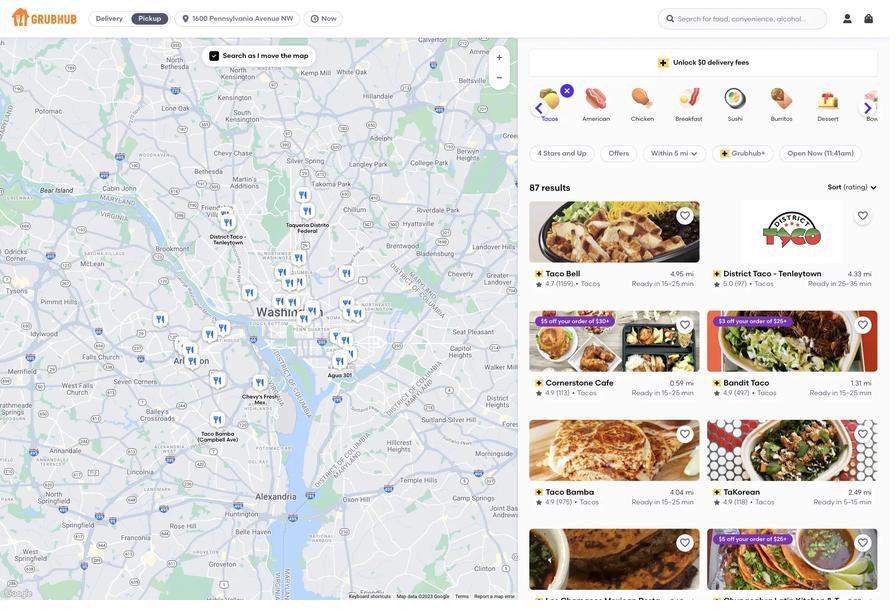 Task type: vqa. For each thing, say whether or not it's contained in the screenshot.
Distrito
yes



Task type: describe. For each thing, give the bounding box(es) containing it.
plus icon image
[[495, 53, 504, 62]]

abi azteca grill & bar image
[[208, 371, 227, 393]]

district taco - tenleytown logo image
[[745, 202, 841, 263]]

1 vertical spatial now
[[808, 150, 823, 158]]

2 horizontal spatial svg image
[[690, 150, 698, 158]]

1600 pennsylvania avenue nw
[[193, 15, 294, 23]]

el rey ballston image
[[176, 339, 195, 360]]

1.31 mi
[[852, 380, 872, 388]]

los chamacos mexican restaurant logo image
[[530, 529, 700, 591]]

ready in 25–35 min
[[809, 280, 872, 288]]

as
[[248, 52, 256, 60]]

american image
[[579, 88, 613, 109]]

taco bamba (campbell ave) image
[[208, 411, 227, 432]]

2 horizontal spatial sol mexican grill image
[[348, 304, 367, 326]]

mi for taco bamba
[[686, 489, 694, 497]]

5.0 (97)
[[724, 280, 747, 288]]

0 horizontal spatial sol mexican grill image
[[215, 206, 235, 227]]

terms link
[[455, 594, 469, 600]]

cornerstone
[[546, 379, 593, 388]]

california tortilla image
[[213, 319, 232, 340]]

minus icon image
[[495, 73, 504, 83]]

4.9 for cornerstone
[[546, 389, 555, 398]]

tacos image
[[533, 88, 567, 109]]

$0
[[698, 58, 706, 67]]

4.9 (497)
[[724, 389, 750, 398]]

search as i move the map
[[223, 52, 309, 60]]

• for taco bell
[[576, 280, 579, 288]]

j & j carryout image
[[293, 186, 313, 207]]

taco bamba (campbell ave)
[[197, 431, 238, 443]]

move
[[261, 52, 279, 60]]

off for bandit
[[727, 318, 735, 325]]

your down (118)
[[736, 537, 749, 543]]

ave)
[[226, 437, 238, 443]]

chupacabra latin kitchen & taqueria logo image
[[708, 529, 878, 591]]

min for taco bell
[[682, 280, 694, 288]]

1.31
[[852, 380, 862, 388]]

takorean logo image
[[708, 420, 878, 482]]

1 vertical spatial -
[[774, 269, 777, 278]]

ready for takorean
[[814, 499, 835, 507]]

chevy's
[[242, 394, 262, 401]]

4.7 (1159)
[[546, 280, 574, 288]]

delivery
[[708, 58, 734, 67]]

bamba for taco bamba (campbell ave)
[[215, 431, 234, 438]]

$5 off your order of $30+
[[541, 318, 610, 325]]

(497)
[[734, 389, 750, 398]]

google
[[434, 594, 450, 600]]

sort
[[828, 183, 842, 192]]

15–25 for taco bamba
[[662, 499, 680, 507]]

4.9 (113)
[[546, 389, 570, 398]]

up
[[577, 150, 587, 158]]

main navigation navigation
[[0, 0, 889, 38]]

chevy's fresh mex image
[[250, 373, 270, 395]]

$3 off your order of $25+
[[719, 318, 787, 325]]

• tacos for cornerstone cafe
[[572, 389, 597, 398]]

svg image for 1600 pennsylvania avenue nw
[[181, 14, 191, 24]]

ready for taco bell
[[632, 280, 653, 288]]

)
[[866, 183, 868, 192]]

star icon image for takorean
[[713, 499, 721, 507]]

map region
[[0, 0, 600, 601]]

5
[[675, 150, 679, 158]]

report
[[475, 594, 489, 600]]

ready in 15–25 min for taco bamba
[[632, 499, 694, 507]]

0 horizontal spatial bandit taco image
[[219, 212, 239, 234]]

la plaza restaurant image
[[336, 331, 355, 353]]

bandit
[[724, 379, 749, 388]]

subscription pass image for cornerstone
[[535, 380, 544, 387]]

mi for takorean
[[864, 489, 872, 497]]

agua
[[328, 373, 342, 379]]

sort ( rating )
[[828, 183, 868, 192]]

4.9 for bandit
[[724, 389, 733, 398]]

federal
[[297, 228, 317, 235]]

order for cornerstone
[[572, 318, 588, 325]]

svg image inside now button
[[310, 14, 320, 24]]

mi for district taco - tenleytown
[[864, 270, 872, 279]]

of for taco
[[767, 318, 773, 325]]

search
[[223, 52, 246, 60]]

• for district taco - tenleytown
[[750, 280, 752, 288]]

• for bandit taco
[[752, 389, 755, 398]]

star icon image for bandit taco
[[713, 390, 721, 398]]

keyboard
[[349, 594, 369, 600]]

data
[[408, 594, 417, 600]]

terms
[[455, 594, 469, 600]]

0 horizontal spatial map
[[293, 52, 309, 60]]

87 results
[[530, 182, 571, 193]]

save this restaurant image for $5 off your order of $30+
[[680, 320, 691, 331]]

burritos image
[[765, 88, 799, 109]]

2.49 mi
[[849, 489, 872, 497]]

chicken image
[[626, 88, 660, 109]]

1 horizontal spatial sol mexican grill image
[[303, 299, 322, 320]]

report a map error link
[[475, 594, 515, 600]]

taco bell image
[[151, 310, 170, 331]]

chicken
[[631, 116, 654, 122]]

4.04
[[670, 489, 684, 497]]

in for takorean
[[837, 499, 842, 507]]

301
[[343, 373, 352, 379]]

mi right 5
[[680, 150, 689, 158]]

sushi
[[728, 116, 743, 122]]

15–25 for taco bell
[[662, 280, 680, 288]]

1 horizontal spatial map
[[494, 594, 504, 600]]

super tacos and bakery image
[[274, 261, 294, 282]]

now button
[[304, 11, 347, 27]]

(
[[844, 183, 846, 192]]

(97)
[[735, 280, 747, 288]]

order for bandit
[[750, 318, 765, 325]]

taqueria
[[286, 223, 309, 229]]

ready in 5–15 min
[[814, 499, 872, 507]]

$5 off your order of $25+
[[719, 537, 787, 543]]

ready in 15–25 min for cornerstone cafe
[[632, 389, 694, 398]]

star icon image for taco bamba
[[535, 499, 543, 507]]

4.33 mi
[[849, 270, 872, 279]]

2.49
[[849, 489, 862, 497]]

taqueria distrito federal district taco - tenleytown
[[210, 223, 329, 246]]

taco bamba logo image
[[530, 420, 700, 482]]

tacos for cornerstone cafe
[[578, 389, 597, 398]]

ready for cornerstone cafe
[[632, 389, 653, 398]]

burritos
[[771, 116, 793, 122]]

rating
[[846, 183, 866, 192]]

uncle julio's image
[[172, 335, 192, 356]]

takorean image
[[332, 348, 351, 370]]

delivery button
[[89, 11, 130, 27]]

the
[[281, 52, 292, 60]]

4.95
[[671, 270, 684, 279]]

4.04 mi
[[670, 489, 694, 497]]

15–25 for cornerstone cafe
[[662, 389, 680, 398]]

agua 301 image
[[330, 352, 349, 373]]

pickup button
[[130, 11, 170, 27]]

• tacos for district taco - tenleytown
[[750, 280, 774, 288]]

tacos for bandit taco
[[758, 389, 777, 398]]

$30+
[[596, 318, 610, 325]]

(975)
[[556, 499, 572, 507]]

taco inside taco bamba (campbell ave)
[[201, 431, 214, 438]]

las placitas image
[[340, 345, 359, 366]]

4
[[538, 150, 542, 158]]

off for cornerstone
[[549, 318, 557, 325]]

taco bell
[[546, 269, 580, 278]]

tacos for district taco - tenleytown
[[755, 280, 774, 288]]

ready in 15–25 min for bandit taco
[[810, 389, 872, 398]]

svg image for search as i move the map
[[211, 53, 217, 59]]

save this restaurant image for bamba
[[680, 429, 691, 440]]

save this restaurant image for bell
[[680, 210, 691, 222]]

bandit taco
[[724, 379, 770, 388]]

4.7
[[546, 280, 555, 288]]

pickup
[[139, 15, 161, 23]]

$25+ for $5 off your order of $25+
[[774, 537, 787, 543]]



Task type: locate. For each thing, give the bounding box(es) containing it.
chevy's fresh mex
[[242, 394, 278, 406]]

0 vertical spatial -
[[244, 234, 246, 241]]

1 horizontal spatial bandit taco image
[[280, 274, 299, 295]]

bamba for taco bamba
[[566, 488, 594, 497]]

• tacos down taco bamba
[[575, 499, 599, 507]]

• tacos for taco bamba
[[575, 499, 599, 507]]

min down 4.04 mi
[[682, 499, 694, 507]]

off
[[549, 318, 557, 325], [727, 318, 735, 325], [727, 537, 735, 543]]

cornerstone cafe image
[[283, 293, 302, 314]]

1 horizontal spatial tenleytown
[[779, 269, 822, 278]]

0 horizontal spatial now
[[322, 15, 337, 23]]

mi for taco bell
[[686, 270, 694, 279]]

your
[[558, 318, 571, 325], [736, 318, 749, 325], [736, 537, 749, 543]]

google image
[[2, 588, 34, 601]]

grubhub+
[[732, 150, 766, 158]]

0 vertical spatial $25+
[[774, 318, 787, 325]]

in for taco bamba
[[655, 499, 660, 507]]

0 vertical spatial map
[[293, 52, 309, 60]]

cornerstone cafe
[[546, 379, 614, 388]]

off down 4.9 (118)
[[727, 537, 735, 543]]

1 vertical spatial bamba
[[566, 488, 594, 497]]

mi right 2.49
[[864, 489, 872, 497]]

• tacos for takorean
[[750, 499, 775, 507]]

star icon image for taco bell
[[535, 281, 543, 289]]

tacos down taco bamba
[[580, 499, 599, 507]]

1 vertical spatial district
[[724, 269, 752, 278]]

now right open
[[808, 150, 823, 158]]

• right (497)
[[752, 389, 755, 398]]

taqueria habanero bryant st image
[[337, 264, 356, 285]]

fees
[[736, 58, 749, 67]]

1 vertical spatial $5
[[719, 537, 726, 543]]

save this restaurant image for $3 off your order of $25+
[[858, 320, 869, 331]]

your down (1159)
[[558, 318, 571, 325]]

- right district taco - tenleytown image
[[244, 234, 246, 241]]

0 vertical spatial svg image
[[181, 14, 191, 24]]

star icon image for district taco - tenleytown
[[713, 281, 721, 289]]

map right a
[[494, 594, 504, 600]]

$25+ for $3 off your order of $25+
[[774, 318, 787, 325]]

ready in 15–25 min down the 4.95
[[632, 280, 694, 288]]

keyboard shortcuts button
[[349, 594, 391, 601]]

breakfast image
[[672, 88, 706, 109]]

5.0
[[724, 280, 733, 288]]

15–25 down 0.59
[[662, 389, 680, 398]]

1 vertical spatial $25+
[[774, 537, 787, 543]]

min down 0.59 mi
[[682, 389, 694, 398]]

• for taco bamba
[[575, 499, 577, 507]]

qdoba mexican eats image
[[294, 310, 314, 331]]

1 horizontal spatial svg image
[[211, 53, 217, 59]]

tenleytown up ready in 25–35 min
[[779, 269, 822, 278]]

tacos down bandit taco
[[758, 389, 777, 398]]

• right (97)
[[750, 280, 752, 288]]

mi for bandit taco
[[864, 380, 872, 388]]

ready in 15–25 min
[[632, 280, 694, 288], [632, 389, 694, 398], [810, 389, 872, 398], [632, 499, 694, 507]]

bandit taco logo image
[[708, 311, 878, 372]]

bell
[[566, 269, 580, 278]]

(113)
[[556, 389, 570, 398]]

0.59 mi
[[670, 380, 694, 388]]

chupacabra latin kitchen & taqueria image
[[341, 303, 360, 325]]

(campbell
[[197, 437, 225, 443]]

star icon image left 4.9 (975)
[[535, 499, 543, 507]]

4.9 for taco
[[546, 499, 555, 507]]

None field
[[828, 183, 878, 193]]

• tacos right (118)
[[750, 499, 775, 507]]

in for bandit taco
[[833, 389, 838, 398]]

5–15
[[844, 499, 858, 507]]

$5 for $5 off your order of $25+
[[719, 537, 726, 543]]

chaia chinatown image
[[303, 302, 322, 323]]

• tacos for bandit taco
[[752, 389, 777, 398]]

min for district taco - tenleytown
[[860, 280, 872, 288]]

of
[[589, 318, 595, 325], [767, 318, 773, 325], [767, 537, 773, 543]]

bowls image
[[858, 88, 889, 109]]

tacos right (1159)
[[581, 280, 600, 288]]

min down 2.49 mi
[[860, 499, 872, 507]]

min down the 4.33 mi
[[860, 280, 872, 288]]

4 stars and up
[[538, 150, 587, 158]]

mi right 0.59
[[686, 380, 694, 388]]

taqueria distrito federal image
[[298, 202, 317, 223]]

subscription pass image for bandit
[[713, 380, 722, 387]]

save this restaurant button
[[677, 207, 694, 225], [855, 207, 872, 225], [677, 317, 694, 334], [855, 317, 872, 334], [677, 426, 694, 443], [855, 426, 872, 443], [677, 535, 694, 553], [855, 535, 872, 553]]

1 vertical spatial grubhub plus flag logo image
[[720, 150, 730, 158]]

min down 1.31 mi
[[860, 389, 872, 398]]

star icon image left 4.9 (118)
[[713, 499, 721, 507]]

svg image
[[181, 14, 191, 24], [211, 53, 217, 59], [690, 150, 698, 158]]

1 horizontal spatial $5
[[719, 537, 726, 543]]

min down 4.95 mi
[[682, 280, 694, 288]]

ready in 15–25 min down 0.59
[[632, 389, 694, 398]]

save this restaurant image for $5 off your order of $25+
[[858, 538, 869, 550]]

grubhub plus flag logo image left "grubhub+"
[[720, 150, 730, 158]]

fresh
[[264, 394, 278, 401]]

1 vertical spatial svg image
[[211, 53, 217, 59]]

subscription pass image left takorean
[[713, 489, 722, 496]]

• tacos down district taco - tenleytown
[[750, 280, 774, 288]]

grubhub plus flag logo image for grubhub+
[[720, 150, 730, 158]]

0 vertical spatial now
[[322, 15, 337, 23]]

taco bamba image
[[180, 341, 200, 362]]

the well dressed burrito image
[[270, 292, 289, 313]]

mi right '4.04'
[[686, 489, 694, 497]]

4.9 left (975)
[[546, 499, 555, 507]]

• tacos
[[576, 280, 600, 288], [750, 280, 774, 288], [572, 389, 597, 398], [752, 389, 777, 398], [575, 499, 599, 507], [750, 499, 775, 507]]

ready for district taco - tenleytown
[[809, 280, 830, 288]]

• tacos down bandit taco
[[752, 389, 777, 398]]

off right $3
[[727, 318, 735, 325]]

1 horizontal spatial now
[[808, 150, 823, 158]]

unlock $0 delivery fees
[[674, 58, 749, 67]]

los chamacos mexican restaurant image
[[209, 370, 229, 392]]

1 vertical spatial tenleytown
[[779, 269, 822, 278]]

ready in 15–25 min down the 1.31
[[810, 389, 872, 398]]

far east taco grille image
[[337, 295, 357, 316]]

0 horizontal spatial $5
[[541, 318, 548, 325]]

min for takorean
[[860, 499, 872, 507]]

- down district taco - tenleytown logo
[[774, 269, 777, 278]]

1 vertical spatial bandit taco image
[[280, 274, 299, 295]]

1 horizontal spatial -
[[774, 269, 777, 278]]

sol mexican grill image
[[215, 206, 235, 227], [303, 299, 322, 320], [348, 304, 367, 326]]

• right (975)
[[575, 499, 577, 507]]

save this restaurant image
[[680, 210, 691, 222], [680, 429, 691, 440], [858, 429, 869, 440]]

star icon image
[[535, 281, 543, 289], [713, 281, 721, 289], [535, 390, 543, 398], [713, 390, 721, 398], [535, 499, 543, 507], [713, 499, 721, 507]]

0 vertical spatial $5
[[541, 318, 548, 325]]

15–25 down the 4.95
[[662, 280, 680, 288]]

2 $25+ from the top
[[774, 537, 787, 543]]

15–25 down '4.04'
[[662, 499, 680, 507]]

error
[[505, 594, 515, 600]]

$5 down '4.7' on the top right
[[541, 318, 548, 325]]

takorean
[[724, 488, 760, 497]]

87
[[530, 182, 540, 193]]

avenue
[[255, 15, 280, 23]]

taqueria al lado image
[[273, 263, 292, 284]]

0 horizontal spatial tenleytown
[[213, 240, 243, 246]]

alero restaurant image
[[289, 273, 308, 294]]

your right $3
[[736, 318, 749, 325]]

subscription pass image for taco
[[535, 489, 544, 496]]

tacos down cornerstone cafe
[[578, 389, 597, 398]]

now right nw
[[322, 15, 337, 23]]

4.9 (118)
[[724, 499, 748, 507]]

tacos down district taco - tenleytown
[[755, 280, 774, 288]]

1 horizontal spatial grubhub plus flag logo image
[[720, 150, 730, 158]]

svg image left "1600" at the top of page
[[181, 14, 191, 24]]

ready in 15–25 min down '4.04'
[[632, 499, 694, 507]]

• tacos for taco bell
[[576, 280, 600, 288]]

district taco - tenleytown
[[724, 269, 822, 278]]

star icon image for cornerstone cafe
[[535, 390, 543, 398]]

(118)
[[734, 499, 748, 507]]

mi right the 4.95
[[686, 270, 694, 279]]

• right (113)
[[572, 389, 575, 398]]

burrito brothers image
[[328, 327, 347, 348]]

i
[[257, 52, 259, 60]]

now
[[322, 15, 337, 23], [808, 150, 823, 158]]

mi
[[680, 150, 689, 158], [686, 270, 694, 279], [864, 270, 872, 279], [686, 380, 694, 388], [864, 380, 872, 388], [686, 489, 694, 497], [864, 489, 872, 497]]

min for cornerstone cafe
[[682, 389, 694, 398]]

4.9 left (113)
[[546, 389, 555, 398]]

jaco juice & taco bar of georgetown dc image
[[240, 283, 259, 305]]

0 horizontal spatial grubhub plus flag logo image
[[658, 58, 670, 67]]

pennsylvania
[[209, 15, 253, 23]]

subscription pass image left cornerstone
[[535, 380, 544, 387]]

15–25 for bandit taco
[[840, 389, 858, 398]]

save this restaurant image
[[858, 210, 869, 222], [680, 320, 691, 331], [858, 320, 869, 331], [680, 538, 691, 550], [858, 538, 869, 550]]

a
[[490, 594, 493, 600]]

$5 for $5 off your order of $30+
[[541, 318, 548, 325]]

0.59
[[670, 380, 684, 388]]

subscription pass image left taco bamba
[[535, 489, 544, 496]]

ready in 15–25 min for taco bell
[[632, 280, 694, 288]]

min for taco bamba
[[682, 499, 694, 507]]

star icon image left 4.9 (497)
[[713, 390, 721, 398]]

sushi image
[[719, 88, 753, 109]]

15–25 down the 1.31
[[840, 389, 858, 398]]

ready
[[632, 280, 653, 288], [809, 280, 830, 288], [632, 389, 653, 398], [810, 389, 831, 398], [632, 499, 653, 507], [814, 499, 835, 507]]

svg image right 5
[[690, 150, 698, 158]]

1600
[[193, 15, 208, 23]]

tenleytown down district taco - tenleytown image
[[213, 240, 243, 246]]

district taco - tenleytown image
[[218, 213, 238, 235]]

0 horizontal spatial district
[[210, 234, 229, 241]]

bamba inside taco bamba (campbell ave)
[[215, 431, 234, 438]]

• for takorean
[[750, 499, 753, 507]]

mi for cornerstone cafe
[[686, 380, 694, 388]]

taco
[[230, 234, 243, 241], [546, 269, 565, 278], [753, 269, 772, 278], [751, 379, 770, 388], [201, 431, 214, 438], [546, 488, 565, 497]]

american
[[583, 116, 610, 122]]

in for cornerstone cafe
[[655, 389, 660, 398]]

nw
[[281, 15, 294, 23]]

open now (11:41am)
[[788, 150, 854, 158]]

taco bell logo image
[[530, 202, 700, 263]]

keyboard shortcuts
[[349, 594, 391, 600]]

• tacos down cornerstone cafe
[[572, 389, 597, 398]]

mi right the 1.31
[[864, 380, 872, 388]]

1 horizontal spatial district
[[724, 269, 752, 278]]

25–35
[[839, 280, 858, 288]]

0 vertical spatial bamba
[[215, 431, 234, 438]]

1 $25+ from the top
[[774, 318, 787, 325]]

in for taco bell
[[655, 280, 660, 288]]

ready for bandit taco
[[810, 389, 831, 398]]

• tacos down bell
[[576, 280, 600, 288]]

$5 down 4.9 (118)
[[719, 537, 726, 543]]

your for cornerstone
[[558, 318, 571, 325]]

cafe
[[595, 379, 614, 388]]

0 vertical spatial grubhub plus flag logo image
[[658, 58, 670, 67]]

rinconcito tex-mex salvadorean image
[[289, 249, 308, 270]]

0 vertical spatial bandit taco image
[[219, 212, 239, 234]]

$3
[[719, 318, 726, 325]]

4.9
[[546, 389, 555, 398], [724, 389, 733, 398], [546, 499, 555, 507], [724, 499, 733, 507]]

tacos for taco bell
[[581, 280, 600, 288]]

stars
[[544, 150, 561, 158]]

min for bandit taco
[[860, 389, 872, 398]]

taco inside taqueria distrito federal district taco - tenleytown
[[230, 234, 243, 241]]

1 horizontal spatial bamba
[[566, 488, 594, 497]]

0 horizontal spatial -
[[244, 234, 246, 241]]

cornerstone cafe logo image
[[530, 311, 700, 372]]

tacos for takorean
[[756, 499, 775, 507]]

map
[[397, 594, 406, 600]]

el paso cafe image
[[183, 352, 202, 373]]

dessert
[[818, 116, 839, 122]]

1600 pennsylvania avenue nw button
[[175, 11, 304, 27]]

subscription pass image
[[535, 271, 544, 278], [713, 271, 722, 278], [535, 599, 544, 601], [713, 599, 722, 601]]

dessert image
[[812, 88, 845, 109]]

off down '4.7' on the top right
[[549, 318, 557, 325]]

distrito
[[310, 223, 329, 229]]

mi right 4.33
[[864, 270, 872, 279]]

tacos
[[542, 116, 558, 122], [581, 280, 600, 288], [755, 280, 774, 288], [578, 389, 597, 398], [758, 389, 777, 398], [580, 499, 599, 507], [756, 499, 775, 507]]

grubhub plus flag logo image for unlock $0 delivery fees
[[658, 58, 670, 67]]

grubhub plus flag logo image left unlock
[[658, 58, 670, 67]]

district inside taqueria distrito federal district taco - tenleytown
[[210, 234, 229, 241]]

svg image inside field
[[870, 184, 878, 192]]

• for cornerstone cafe
[[572, 389, 575, 398]]

report a map error
[[475, 594, 515, 600]]

1 vertical spatial map
[[494, 594, 504, 600]]

ready for taco bamba
[[632, 499, 653, 507]]

0 horizontal spatial svg image
[[181, 14, 191, 24]]

•
[[576, 280, 579, 288], [750, 280, 752, 288], [572, 389, 575, 398], [752, 389, 755, 398], [575, 499, 577, 507], [750, 499, 753, 507]]

breakfast
[[676, 116, 703, 122]]

star icon image left '4.7' on the top right
[[535, 281, 543, 289]]

tacos for taco bamba
[[580, 499, 599, 507]]

agua 301
[[328, 373, 352, 379]]

2 vertical spatial svg image
[[690, 150, 698, 158]]

Search for food, convenience, alcohol... search field
[[658, 8, 828, 30]]

of for cafe
[[589, 318, 595, 325]]

subscription pass image left bandit
[[713, 380, 722, 387]]

within 5 mi
[[652, 150, 689, 158]]

tacos right (118)
[[756, 499, 775, 507]]

4.9 left (118)
[[724, 499, 733, 507]]

- inside taqueria distrito federal district taco - tenleytown
[[244, 234, 246, 241]]

none field containing sort
[[828, 183, 878, 193]]

svg image left search
[[211, 53, 217, 59]]

and
[[562, 150, 576, 158]]

svg image
[[842, 13, 854, 25], [863, 13, 875, 25], [310, 14, 320, 24], [666, 14, 676, 24], [563, 87, 571, 95], [870, 184, 878, 192]]

star icon image left 4.9 (113)
[[535, 390, 543, 398]]

(1159)
[[556, 280, 574, 288]]

• right (118)
[[750, 499, 753, 507]]

bowls
[[867, 116, 883, 122]]

bandit taco image
[[219, 212, 239, 234], [280, 274, 299, 295]]

0 vertical spatial tenleytown
[[213, 240, 243, 246]]

unlock
[[674, 58, 697, 67]]

4.9 down bandit
[[724, 389, 733, 398]]

• down bell
[[576, 280, 579, 288]]

order
[[572, 318, 588, 325], [750, 318, 765, 325], [750, 537, 765, 543]]

©2023
[[418, 594, 433, 600]]

in
[[655, 280, 660, 288], [831, 280, 837, 288], [655, 389, 660, 398], [833, 389, 838, 398], [655, 499, 660, 507], [837, 499, 842, 507]]

4.9 (975)
[[546, 499, 572, 507]]

grubhub plus flag logo image
[[658, 58, 670, 67], [720, 150, 730, 158]]

delivery
[[96, 15, 123, 23]]

0 horizontal spatial bamba
[[215, 431, 234, 438]]

mexicali blues image
[[200, 325, 219, 346]]

map right the
[[293, 52, 309, 60]]

now inside button
[[322, 15, 337, 23]]

star icon image left 5.0 at the right top of the page
[[713, 281, 721, 289]]

4.33
[[849, 270, 862, 279]]

0 vertical spatial district
[[210, 234, 229, 241]]

tenleytown inside taqueria distrito federal district taco - tenleytown
[[213, 240, 243, 246]]

tacos down tacos image
[[542, 116, 558, 122]]

svg image inside 1600 pennsylvania avenue nw button
[[181, 14, 191, 24]]

shortcuts
[[371, 594, 391, 600]]

in for district taco - tenleytown
[[831, 280, 837, 288]]

your for bandit
[[736, 318, 749, 325]]

subscription pass image
[[535, 380, 544, 387], [713, 380, 722, 387], [535, 489, 544, 496], [713, 489, 722, 496]]



